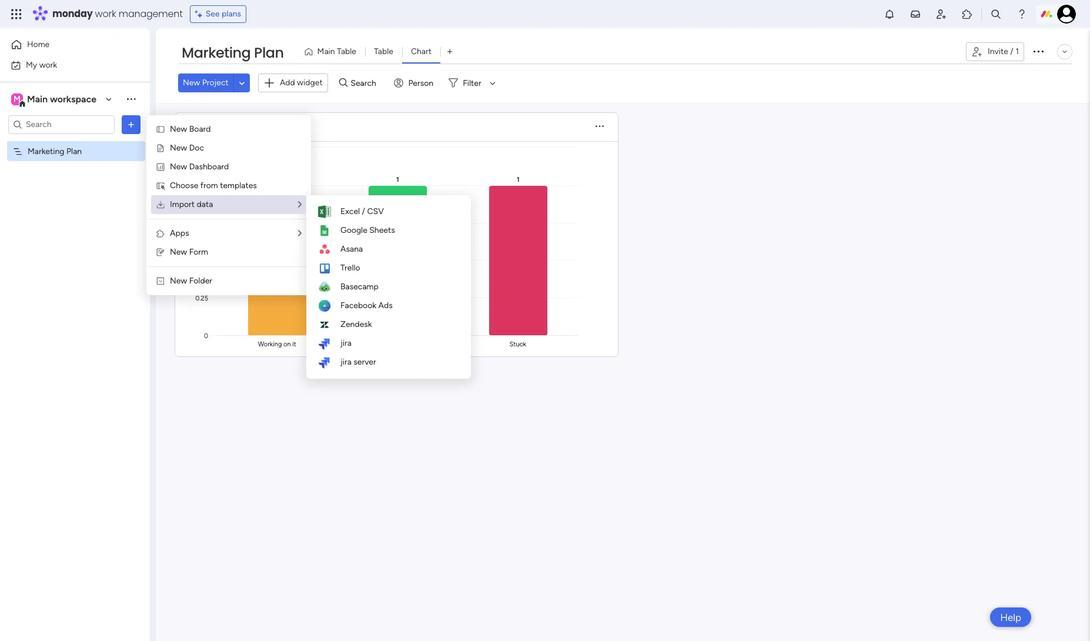 Task type: vqa. For each thing, say whether or not it's contained in the screenshot.
New Dashboard
yes



Task type: describe. For each thing, give the bounding box(es) containing it.
menu containing new board
[[147, 115, 311, 295]]

new dashboard
[[170, 162, 229, 172]]

marketing plan inside field
[[182, 43, 284, 62]]

more dots image
[[596, 122, 604, 131]]

table inside button
[[374, 46, 394, 56]]

new for new dashboard
[[170, 162, 187, 172]]

list arrow image for apps
[[298, 229, 302, 238]]

new form
[[170, 247, 208, 257]]

table button
[[365, 42, 402, 61]]

Marketing Plan field
[[179, 43, 287, 63]]

import
[[170, 199, 195, 209]]

main table button
[[299, 42, 365, 61]]

service icon image
[[156, 144, 165, 153]]

Search field
[[348, 75, 383, 91]]

folder
[[189, 276, 212, 286]]

trello
[[341, 263, 361, 273]]

invite
[[989, 46, 1009, 56]]

angle down image
[[239, 79, 245, 88]]

import data image
[[156, 200, 165, 209]]

new project
[[183, 78, 229, 88]]

help image
[[1017, 8, 1029, 20]]

add widget
[[280, 78, 323, 88]]

excel / csv
[[341, 207, 384, 217]]

facebook ads
[[341, 301, 393, 311]]

invite members image
[[936, 8, 948, 20]]

0 horizontal spatial apps image
[[156, 229, 165, 238]]

invite / 1 button
[[967, 42, 1025, 61]]

main table
[[318, 46, 357, 56]]

import data
[[170, 199, 213, 209]]

apps
[[170, 228, 189, 238]]

my
[[26, 60, 37, 70]]

asana
[[341, 244, 363, 254]]

server
[[354, 357, 376, 367]]

monday work management
[[52, 7, 183, 21]]

google sheets
[[341, 225, 395, 235]]

excel
[[341, 207, 360, 217]]

work for my
[[39, 60, 57, 70]]

v2 search image
[[339, 76, 348, 90]]

board
[[189, 124, 211, 134]]

arrow down image
[[486, 76, 500, 90]]

invite / 1
[[989, 46, 1020, 56]]

choose
[[170, 181, 198, 191]]

new dashboard image
[[156, 162, 165, 172]]

jira for jira
[[341, 338, 352, 348]]

select product image
[[11, 8, 22, 20]]

workspace image
[[11, 93, 23, 106]]

0 horizontal spatial options image
[[125, 119, 137, 130]]

james peterson image
[[1058, 5, 1077, 24]]

new doc
[[170, 143, 204, 153]]

workspace
[[50, 93, 97, 104]]

chart inside main content
[[194, 119, 224, 134]]

work for monday
[[95, 7, 116, 21]]

home
[[27, 39, 50, 49]]

Search in workspace field
[[25, 118, 98, 131]]

new folder
[[170, 276, 212, 286]]

new board image
[[156, 125, 165, 134]]

new folder image
[[156, 277, 165, 286]]

monday
[[52, 7, 93, 21]]

facebook
[[341, 301, 377, 311]]

person
[[409, 78, 434, 88]]

chart inside button
[[411, 46, 432, 56]]

new for new folder
[[170, 276, 187, 286]]

inbox image
[[910, 8, 922, 20]]

filter button
[[444, 74, 500, 93]]

new for new doc
[[170, 143, 187, 153]]

data
[[197, 199, 213, 209]]

search everything image
[[991, 8, 1003, 20]]

main workspace
[[27, 93, 97, 104]]

marketing plan inside list box
[[28, 146, 82, 156]]

chart main content
[[156, 103, 1091, 641]]

sheets
[[370, 225, 395, 235]]

project
[[202, 78, 229, 88]]

marketing plan list box
[[0, 139, 150, 320]]

choose from templates
[[170, 181, 257, 191]]

doc
[[189, 143, 204, 153]]

new board
[[170, 124, 211, 134]]

csv
[[367, 207, 384, 217]]

my work
[[26, 60, 57, 70]]

basecamp
[[341, 282, 379, 292]]



Task type: locate. For each thing, give the bounding box(es) containing it.
0 vertical spatial marketing
[[182, 43, 251, 62]]

jira down zendesk
[[341, 338, 352, 348]]

list arrow image left google
[[298, 229, 302, 238]]

notifications image
[[884, 8, 896, 20]]

templates
[[220, 181, 257, 191]]

1 horizontal spatial apps image
[[962, 8, 974, 20]]

1 vertical spatial marketing plan
[[28, 146, 82, 156]]

1 horizontal spatial main
[[318, 46, 335, 56]]

marketing down search in workspace field at the left top of page
[[28, 146, 64, 156]]

add view image
[[448, 47, 453, 56]]

jira server
[[341, 357, 376, 367]]

chart left add view image
[[411, 46, 432, 56]]

1 vertical spatial list arrow image
[[298, 229, 302, 238]]

1 vertical spatial options image
[[125, 119, 137, 130]]

0 vertical spatial chart
[[411, 46, 432, 56]]

main
[[318, 46, 335, 56], [27, 93, 48, 104]]

options image
[[1032, 44, 1046, 58], [125, 119, 137, 130]]

2 list arrow image from the top
[[298, 229, 302, 238]]

see plans
[[206, 9, 241, 19]]

form image
[[156, 248, 165, 257]]

chart up doc
[[194, 119, 224, 134]]

new inside button
[[183, 78, 200, 88]]

new right form "image"
[[170, 247, 187, 257]]

new project button
[[178, 74, 234, 93]]

new right new dashboard icon
[[170, 162, 187, 172]]

home button
[[7, 35, 127, 54]]

1 vertical spatial plan
[[66, 146, 82, 156]]

plan
[[254, 43, 284, 62], [66, 146, 82, 156]]

marketing
[[182, 43, 251, 62], [28, 146, 64, 156]]

new right service icon
[[170, 143, 187, 153]]

1 table from the left
[[337, 46, 357, 56]]

work right my
[[39, 60, 57, 70]]

2 jira from the top
[[341, 357, 352, 367]]

new for new form
[[170, 247, 187, 257]]

0 vertical spatial apps image
[[962, 8, 974, 20]]

0 horizontal spatial marketing plan
[[28, 146, 82, 156]]

main for main workspace
[[27, 93, 48, 104]]

main inside "button"
[[318, 46, 335, 56]]

apps image up form "image"
[[156, 229, 165, 238]]

list arrow image
[[298, 201, 302, 209], [298, 229, 302, 238]]

0 vertical spatial work
[[95, 7, 116, 21]]

1 horizontal spatial marketing
[[182, 43, 251, 62]]

apps image
[[962, 8, 974, 20], [156, 229, 165, 238]]

1
[[1016, 46, 1020, 56]]

1 horizontal spatial marketing plan
[[182, 43, 284, 62]]

/ left 1
[[1011, 46, 1014, 56]]

new right new folder icon
[[170, 276, 187, 286]]

1 vertical spatial chart
[[194, 119, 224, 134]]

help
[[1001, 612, 1022, 623]]

form
[[189, 247, 208, 257]]

1 vertical spatial jira
[[341, 357, 352, 367]]

workspace options image
[[125, 93, 137, 105]]

marketing plan
[[182, 43, 284, 62], [28, 146, 82, 156]]

choose from templates image
[[156, 181, 165, 191]]

apps image right the invite members image
[[962, 8, 974, 20]]

1 vertical spatial marketing
[[28, 146, 64, 156]]

plan down search in workspace field at the left top of page
[[66, 146, 82, 156]]

chart button
[[402, 42, 441, 61]]

new for new project
[[183, 78, 200, 88]]

new for new board
[[170, 124, 187, 134]]

1 horizontal spatial plan
[[254, 43, 284, 62]]

m
[[14, 94, 21, 104]]

0 horizontal spatial work
[[39, 60, 57, 70]]

0 vertical spatial plan
[[254, 43, 284, 62]]

see
[[206, 9, 220, 19]]

options image right 1
[[1032, 44, 1046, 58]]

menu
[[147, 115, 311, 295]]

marketing plan up angle down icon
[[182, 43, 284, 62]]

work inside button
[[39, 60, 57, 70]]

0 vertical spatial marketing plan
[[182, 43, 284, 62]]

1 vertical spatial work
[[39, 60, 57, 70]]

main inside workspace selection element
[[27, 93, 48, 104]]

person button
[[390, 74, 441, 93]]

/ for invite
[[1011, 46, 1014, 56]]

0 horizontal spatial /
[[362, 207, 365, 217]]

help button
[[991, 608, 1032, 627]]

new
[[183, 78, 200, 88], [170, 124, 187, 134], [170, 143, 187, 153], [170, 162, 187, 172], [170, 247, 187, 257], [170, 276, 187, 286]]

new right new board image
[[170, 124, 187, 134]]

main up widget
[[318, 46, 335, 56]]

widget
[[297, 78, 323, 88]]

zendesk
[[341, 320, 372, 330]]

work
[[95, 7, 116, 21], [39, 60, 57, 70]]

/ inside button
[[1011, 46, 1014, 56]]

table up search field
[[374, 46, 394, 56]]

chart
[[411, 46, 432, 56], [194, 119, 224, 134]]

table up v2 search icon on the left top of page
[[337, 46, 357, 56]]

0 vertical spatial /
[[1011, 46, 1014, 56]]

google
[[341, 225, 368, 235]]

new left project
[[183, 78, 200, 88]]

dashboard
[[189, 162, 229, 172]]

0 horizontal spatial main
[[27, 93, 48, 104]]

0 vertical spatial list arrow image
[[298, 201, 302, 209]]

0 horizontal spatial table
[[337, 46, 357, 56]]

2 table from the left
[[374, 46, 394, 56]]

1 horizontal spatial chart
[[411, 46, 432, 56]]

my work button
[[7, 56, 127, 74]]

marketing plan down search in workspace field at the left top of page
[[28, 146, 82, 156]]

list arrow image for import data
[[298, 201, 302, 209]]

/ left csv
[[362, 207, 365, 217]]

0 vertical spatial main
[[318, 46, 335, 56]]

jira left server
[[341, 357, 352, 367]]

table inside "button"
[[337, 46, 357, 56]]

0 vertical spatial options image
[[1032, 44, 1046, 58]]

1 vertical spatial /
[[362, 207, 365, 217]]

workspace selection element
[[11, 92, 98, 107]]

1 horizontal spatial /
[[1011, 46, 1014, 56]]

ads
[[379, 301, 393, 311]]

marketing up project
[[182, 43, 251, 62]]

0 horizontal spatial plan
[[66, 146, 82, 156]]

see plans button
[[190, 5, 247, 23]]

1 jira from the top
[[341, 338, 352, 348]]

1 horizontal spatial options image
[[1032, 44, 1046, 58]]

marketing inside field
[[182, 43, 251, 62]]

main right workspace icon
[[27, 93, 48, 104]]

table
[[337, 46, 357, 56], [374, 46, 394, 56]]

1 list arrow image from the top
[[298, 201, 302, 209]]

plan inside field
[[254, 43, 284, 62]]

plans
[[222, 9, 241, 19]]

options image down workspace options icon
[[125, 119, 137, 130]]

filter
[[463, 78, 482, 88]]

expand board header image
[[1061, 47, 1070, 56]]

/
[[1011, 46, 1014, 56], [362, 207, 365, 217]]

marketing inside list box
[[28, 146, 64, 156]]

0 horizontal spatial marketing
[[28, 146, 64, 156]]

1 vertical spatial apps image
[[156, 229, 165, 238]]

plan inside list box
[[66, 146, 82, 156]]

list arrow image left excel
[[298, 201, 302, 209]]

plan up add
[[254, 43, 284, 62]]

work right monday
[[95, 7, 116, 21]]

option
[[0, 141, 150, 143]]

1 horizontal spatial work
[[95, 7, 116, 21]]

jira
[[341, 338, 352, 348], [341, 357, 352, 367]]

0 vertical spatial jira
[[341, 338, 352, 348]]

add widget button
[[258, 74, 328, 92]]

add
[[280, 78, 295, 88]]

management
[[119, 7, 183, 21]]

from
[[201, 181, 218, 191]]

main for main table
[[318, 46, 335, 56]]

1 horizontal spatial table
[[374, 46, 394, 56]]

jira for jira server
[[341, 357, 352, 367]]

0 horizontal spatial chart
[[194, 119, 224, 134]]

/ for excel
[[362, 207, 365, 217]]

1 vertical spatial main
[[27, 93, 48, 104]]



